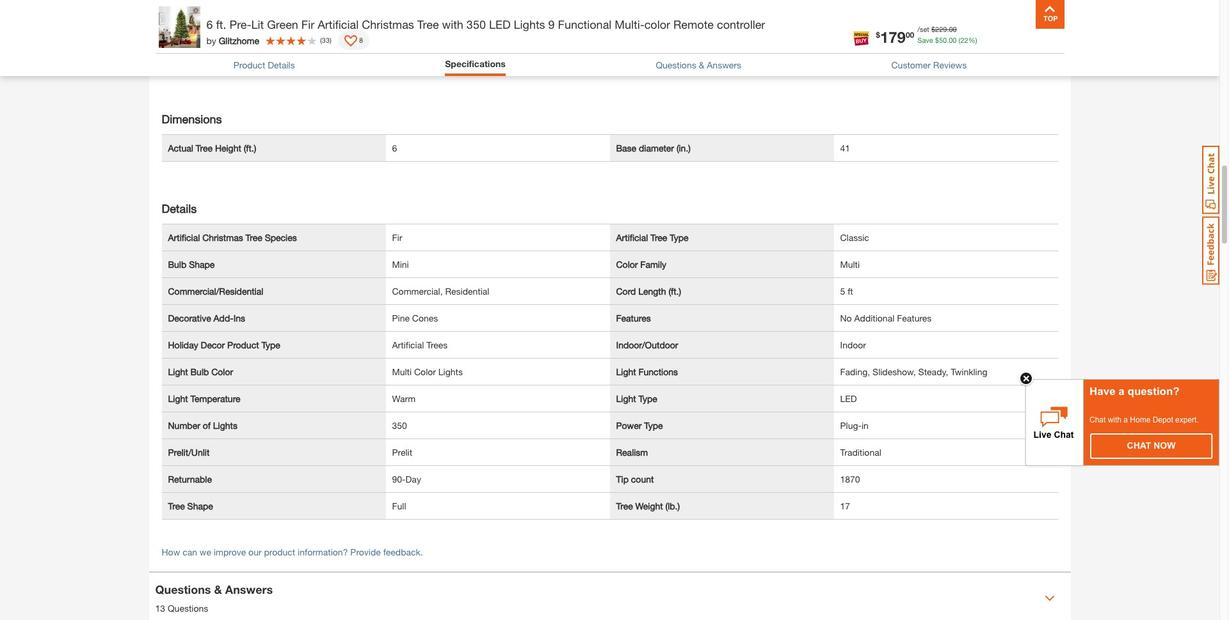 Task type: describe. For each thing, give the bounding box(es) containing it.
6 for 6
[[392, 143, 397, 154]]

traditional
[[840, 447, 881, 458]]

actual
[[168, 143, 193, 154]]

multi-
[[615, 17, 644, 31]]

no
[[840, 313, 852, 324]]

of
[[203, 421, 211, 431]]

light bulb color
[[168, 367, 233, 378]]

dimensions
[[162, 112, 222, 126]]

shape for tree shape
[[187, 501, 213, 512]]

artificial for artificial tree type
[[616, 232, 648, 243]]

lit
[[251, 17, 264, 31]]

length
[[638, 286, 666, 297]]

type down light functions
[[639, 394, 657, 405]]

(in.)
[[677, 143, 691, 154]]

& for questions & answers 13 questions
[[214, 583, 222, 598]]

weight
[[635, 501, 663, 512]]

returnable
[[168, 474, 212, 485]]

questions for questions & answers 13 questions
[[155, 583, 211, 598]]

chat now
[[1127, 441, 1176, 451]]

questions & answers 13 questions
[[155, 583, 273, 615]]

0 vertical spatial details
[[268, 59, 295, 70]]

base
[[616, 143, 636, 154]]

provide
[[350, 547, 381, 558]]

reviews
[[933, 59, 967, 70]]

commercial/residential
[[168, 286, 263, 297]]

pine
[[392, 313, 410, 324]]

8 button
[[338, 31, 369, 50]]

cord length (ft.)
[[616, 286, 681, 297]]

residential
[[445, 286, 489, 297]]

33
[[322, 36, 330, 44]]

2 vertical spatial questions
[[168, 604, 208, 615]]

ft.
[[216, 17, 226, 31]]

feedback link image
[[1202, 216, 1219, 285]]

229
[[935, 25, 947, 33]]

holiday decor product type
[[168, 340, 280, 351]]

family
[[640, 259, 666, 270]]

temperature
[[190, 394, 240, 405]]

light type
[[616, 394, 657, 405]]

holiday
[[168, 340, 198, 351]]

product details
[[233, 59, 295, 70]]

light for light bulb color
[[168, 367, 188, 378]]

chat
[[1127, 441, 1151, 451]]

no additional features
[[840, 313, 932, 324]]

1870
[[840, 474, 860, 485]]

commercial, residential
[[392, 286, 489, 297]]

8
[[359, 36, 363, 44]]

have a question?
[[1089, 386, 1180, 398]]

multi color lights
[[392, 367, 463, 378]]

1 horizontal spatial christmas
[[362, 17, 414, 31]]

artificial for artificial christmas tree species
[[168, 232, 200, 243]]

ins
[[233, 313, 245, 324]]

artificial tree type
[[616, 232, 688, 243]]

expert.
[[1175, 416, 1199, 425]]

type right decor
[[261, 340, 280, 351]]

)
[[330, 36, 332, 44]]

product
[[264, 547, 295, 558]]

answers for questions & answers
[[707, 59, 741, 70]]

glitzhome
[[219, 35, 259, 46]]

live chat image
[[1202, 146, 1219, 214]]

1 horizontal spatial color
[[414, 367, 436, 378]]

color family
[[616, 259, 666, 270]]

question?
[[1128, 386, 1180, 398]]

tip count
[[616, 474, 654, 485]]

in
[[862, 421, 869, 431]]

0 horizontal spatial with
[[442, 17, 463, 31]]

lights for multi color lights
[[438, 367, 463, 378]]

17
[[840, 501, 850, 512]]

can
[[183, 547, 197, 558]]

day
[[406, 474, 421, 485]]

6 ft. pre-lit green fir artificial christmas tree with 350 led lights 9 functional multi-color remote controller
[[206, 17, 765, 31]]

count
[[631, 474, 654, 485]]

00 right 50 at the top right of page
[[949, 36, 957, 44]]

depot
[[1153, 416, 1173, 425]]

indoor
[[840, 340, 866, 351]]

have
[[1089, 386, 1115, 398]]

artificial christmas tree species
[[168, 232, 297, 243]]

chat with a home depot expert.
[[1089, 416, 1199, 425]]

display image
[[344, 35, 357, 48]]

twinkling
[[951, 367, 987, 378]]

pre-
[[229, 17, 251, 31]]

questions & answers
[[656, 59, 741, 70]]

6 for 6 ft. pre-lit green fir artificial christmas tree with 350 led lights 9 functional multi-color remote controller
[[206, 17, 213, 31]]

actual tree height (ft.)
[[168, 143, 256, 154]]

steady,
[[918, 367, 948, 378]]

00 inside $ 179 00
[[906, 30, 914, 39]]

2 horizontal spatial color
[[616, 259, 638, 270]]

0 vertical spatial (ft.)
[[244, 143, 256, 154]]

1 vertical spatial with
[[1108, 416, 1121, 425]]

green
[[267, 17, 298, 31]]

our
[[248, 547, 262, 558]]

tree weight (lb.)
[[616, 501, 680, 512]]

artificial up )
[[318, 17, 359, 31]]

ft
[[848, 286, 853, 297]]

cones
[[412, 313, 438, 324]]

1 vertical spatial bulb
[[190, 367, 209, 378]]

1 horizontal spatial specifications
[[445, 58, 506, 69]]

full
[[392, 501, 406, 512]]

how can we improve our product information? provide feedback.
[[162, 547, 423, 558]]

90-day
[[392, 474, 421, 485]]

decor
[[201, 340, 225, 351]]

species
[[265, 232, 297, 243]]

$ right /set
[[931, 25, 935, 33]]

1 vertical spatial 350
[[392, 421, 407, 431]]

multi for multi
[[840, 259, 860, 270]]

/set $ 229 . 00 save $ 50 . 00 ( 22 %)
[[917, 25, 977, 44]]

22
[[960, 36, 968, 44]]

questions for questions & answers
[[656, 59, 696, 70]]

$ down 229
[[935, 36, 939, 44]]

functional
[[558, 17, 611, 31]]

90-
[[392, 474, 406, 485]]



Task type: locate. For each thing, give the bounding box(es) containing it.
diameter
[[639, 143, 674, 154]]

1 vertical spatial multi
[[392, 367, 412, 378]]

fir right green
[[301, 17, 314, 31]]

lights
[[514, 17, 545, 31], [438, 367, 463, 378], [213, 421, 237, 431]]

2 ( from the left
[[320, 36, 322, 44]]

bulb up light temperature
[[190, 367, 209, 378]]

product details button
[[233, 58, 295, 72], [233, 58, 295, 72]]

0 horizontal spatial 350
[[392, 421, 407, 431]]

christmas
[[362, 17, 414, 31], [202, 232, 243, 243]]

height
[[215, 143, 241, 154]]

6
[[206, 17, 213, 31], [392, 143, 397, 154]]

chat
[[1089, 416, 1106, 425]]

how can we improve our product information? provide feedback. link
[[162, 547, 423, 558]]

color down artificial trees
[[414, 367, 436, 378]]

by glitzhome
[[206, 35, 259, 46]]

5
[[840, 286, 845, 297]]

color
[[616, 259, 638, 270], [211, 367, 233, 378], [414, 367, 436, 378]]

( 33 )
[[320, 36, 332, 44]]

1 horizontal spatial (
[[959, 36, 960, 44]]

questions & answers button
[[656, 58, 741, 72], [656, 58, 741, 72]]

1 horizontal spatial lights
[[438, 367, 463, 378]]

a
[[1118, 386, 1125, 398], [1124, 416, 1128, 425]]

light up the power
[[616, 394, 636, 405]]

how
[[162, 547, 180, 558]]

power type
[[616, 421, 663, 431]]

1 vertical spatial (ft.)
[[669, 286, 681, 297]]

type up cord length (ft.)
[[670, 232, 688, 243]]

0 horizontal spatial led
[[489, 17, 511, 31]]

prelit
[[392, 447, 412, 458]]

led up plug-
[[840, 394, 857, 405]]

( left )
[[320, 36, 322, 44]]

0 horizontal spatial 6
[[206, 17, 213, 31]]

. down 229
[[947, 36, 949, 44]]

1 vertical spatial fir
[[392, 232, 402, 243]]

color
[[644, 17, 670, 31]]

light for light functions
[[616, 367, 636, 378]]

trees
[[426, 340, 448, 351]]

color down holiday decor product type
[[211, 367, 233, 378]]

artificial for artificial trees
[[392, 340, 424, 351]]

50
[[939, 36, 947, 44]]

feedback.
[[383, 547, 423, 558]]

1 . from the top
[[947, 25, 949, 33]]

1 vertical spatial details
[[162, 202, 197, 216]]

light temperature
[[168, 394, 240, 405]]

bulb
[[168, 259, 186, 270], [190, 367, 209, 378]]

plug-
[[840, 421, 862, 431]]

(lb.)
[[665, 501, 680, 512]]

shape up commercial/residential
[[189, 259, 215, 270]]

artificial up color family
[[616, 232, 648, 243]]

1 vertical spatial answers
[[225, 583, 273, 598]]

1 vertical spatial &
[[214, 583, 222, 598]]

0 vertical spatial shape
[[189, 259, 215, 270]]

answers down our
[[225, 583, 273, 598]]

0 horizontal spatial &
[[214, 583, 222, 598]]

1 ( from the left
[[959, 36, 960, 44]]

1 vertical spatial a
[[1124, 416, 1128, 425]]

details down green
[[268, 59, 295, 70]]

& down remote
[[699, 59, 704, 70]]

0 horizontal spatial details
[[162, 202, 197, 216]]

artificial trees
[[392, 340, 448, 351]]

commercial,
[[392, 286, 443, 297]]

shape down returnable
[[187, 501, 213, 512]]

additional
[[854, 313, 894, 324]]

answers for questions & answers 13 questions
[[225, 583, 273, 598]]

add-
[[213, 313, 233, 324]]

0 horizontal spatial christmas
[[202, 232, 243, 243]]

lights right of
[[213, 421, 237, 431]]

questions
[[656, 59, 696, 70], [155, 583, 211, 598], [168, 604, 208, 615]]

number of lights
[[168, 421, 237, 431]]

0 vertical spatial led
[[489, 17, 511, 31]]

bulb shape
[[168, 259, 215, 270]]

. right /set
[[947, 25, 949, 33]]

2 horizontal spatial lights
[[514, 17, 545, 31]]

improve
[[214, 547, 246, 558]]

lights down trees
[[438, 367, 463, 378]]

color left family
[[616, 259, 638, 270]]

tree
[[417, 17, 439, 31], [196, 143, 213, 154], [246, 232, 262, 243], [650, 232, 667, 243], [168, 501, 185, 512], [616, 501, 633, 512]]

light for light type
[[616, 394, 636, 405]]

artificial down pine cones at the left
[[392, 340, 424, 351]]

product down ins at the left
[[227, 340, 259, 351]]

save
[[917, 36, 933, 44]]

controller
[[717, 17, 765, 31]]

0 horizontal spatial answers
[[225, 583, 273, 598]]

.
[[947, 25, 949, 33], [947, 36, 949, 44]]

light up light type
[[616, 367, 636, 378]]

41
[[840, 143, 850, 154]]

lights for number of lights
[[213, 421, 237, 431]]

light
[[168, 367, 188, 378], [616, 367, 636, 378], [168, 394, 188, 405], [616, 394, 636, 405]]

1 horizontal spatial answers
[[707, 59, 741, 70]]

bulb up commercial/residential
[[168, 259, 186, 270]]

0 vertical spatial &
[[699, 59, 704, 70]]

details up bulb shape
[[162, 202, 197, 216]]

answers
[[707, 59, 741, 70], [225, 583, 273, 598]]

$ left /set
[[876, 30, 880, 39]]

fir up mini
[[392, 232, 402, 243]]

1 vertical spatial product
[[227, 340, 259, 351]]

0 horizontal spatial bulb
[[168, 259, 186, 270]]

( inside /set $ 229 . 00 save $ 50 . 00 ( 22 %)
[[959, 36, 960, 44]]

prelit/unlit
[[168, 447, 210, 458]]

light functions
[[616, 367, 678, 378]]

( left %)
[[959, 36, 960, 44]]

cord
[[616, 286, 636, 297]]

artificial up bulb shape
[[168, 232, 200, 243]]

light up number
[[168, 394, 188, 405]]

1 horizontal spatial details
[[268, 59, 295, 70]]

5 ft
[[840, 286, 853, 297]]

multi for multi color lights
[[392, 367, 412, 378]]

a right have
[[1118, 386, 1125, 398]]

/set
[[917, 25, 929, 33]]

specifications down by
[[155, 54, 233, 68]]

we
[[200, 547, 211, 558]]

light down holiday
[[168, 367, 188, 378]]

information?
[[298, 547, 348, 558]]

1 vertical spatial .
[[947, 36, 949, 44]]

type
[[670, 232, 688, 243], [261, 340, 280, 351], [639, 394, 657, 405], [644, 421, 663, 431]]

power
[[616, 421, 642, 431]]

(ft.) right height
[[244, 143, 256, 154]]

& inside questions & answers 13 questions
[[214, 583, 222, 598]]

2 . from the top
[[947, 36, 949, 44]]

0 vertical spatial bulb
[[168, 259, 186, 270]]

2 vertical spatial lights
[[213, 421, 237, 431]]

00 left /set
[[906, 30, 914, 39]]

1 vertical spatial christmas
[[202, 232, 243, 243]]

1 vertical spatial questions
[[155, 583, 211, 598]]

1 horizontal spatial features
[[897, 313, 932, 324]]

answers inside questions & answers 13 questions
[[225, 583, 273, 598]]

0 vertical spatial christmas
[[362, 17, 414, 31]]

(ft.) right the length
[[669, 286, 681, 297]]

1 horizontal spatial 6
[[392, 143, 397, 154]]

1 horizontal spatial 350
[[467, 17, 486, 31]]

0 vertical spatial answers
[[707, 59, 741, 70]]

multi up the ft
[[840, 259, 860, 270]]

product down glitzhome
[[233, 59, 265, 70]]

chat now link
[[1091, 434, 1212, 459]]

0 horizontal spatial lights
[[213, 421, 237, 431]]

answers down controller at the right of page
[[707, 59, 741, 70]]

$ inside $ 179 00
[[876, 30, 880, 39]]

led left the 9
[[489, 17, 511, 31]]

lights left the 9
[[514, 17, 545, 31]]

indoor/outdoor
[[616, 340, 678, 351]]

0 vertical spatial questions
[[656, 59, 696, 70]]

00 right 229
[[949, 25, 957, 33]]

type right the power
[[644, 421, 663, 431]]

shape for bulb shape
[[189, 259, 215, 270]]

functions
[[639, 367, 678, 378]]

0 vertical spatial a
[[1118, 386, 1125, 398]]

00
[[949, 25, 957, 33], [906, 30, 914, 39], [949, 36, 957, 44]]

0 horizontal spatial specifications
[[155, 54, 233, 68]]

tree shape
[[168, 501, 213, 512]]

1 vertical spatial led
[[840, 394, 857, 405]]

0 vertical spatial multi
[[840, 259, 860, 270]]

home
[[1130, 416, 1151, 425]]

multi up warm
[[392, 367, 412, 378]]

%)
[[968, 36, 977, 44]]

0 horizontal spatial multi
[[392, 367, 412, 378]]

13
[[155, 604, 165, 615]]

1 horizontal spatial led
[[840, 394, 857, 405]]

0 horizontal spatial color
[[211, 367, 233, 378]]

features down cord on the top of the page
[[616, 313, 651, 324]]

features right additional
[[897, 313, 932, 324]]

fir
[[301, 17, 314, 31], [392, 232, 402, 243]]

questions right 13
[[168, 604, 208, 615]]

1 horizontal spatial multi
[[840, 259, 860, 270]]

questions down remote
[[656, 59, 696, 70]]

0 horizontal spatial (ft.)
[[244, 143, 256, 154]]

questions up 13
[[155, 583, 211, 598]]

&
[[699, 59, 704, 70], [214, 583, 222, 598]]

a left the home
[[1124, 416, 1128, 425]]

specifications
[[155, 54, 233, 68], [445, 58, 506, 69]]

0 vertical spatial .
[[947, 25, 949, 33]]

caret image
[[1044, 594, 1055, 604]]

$ 179 00
[[876, 28, 914, 46]]

1 horizontal spatial with
[[1108, 416, 1121, 425]]

1 horizontal spatial &
[[699, 59, 704, 70]]

christmas up 8
[[362, 17, 414, 31]]

2 features from the left
[[897, 313, 932, 324]]

& for questions & answers
[[699, 59, 704, 70]]

remote
[[673, 17, 714, 31]]

1 features from the left
[[616, 313, 651, 324]]

light for light temperature
[[168, 394, 188, 405]]

0 vertical spatial product
[[233, 59, 265, 70]]

0 horizontal spatial (
[[320, 36, 322, 44]]

product image image
[[158, 6, 200, 48]]

0 vertical spatial 6
[[206, 17, 213, 31]]

1 horizontal spatial bulb
[[190, 367, 209, 378]]

0 horizontal spatial fir
[[301, 17, 314, 31]]

0 vertical spatial fir
[[301, 17, 314, 31]]

slideshow,
[[873, 367, 916, 378]]

1 horizontal spatial (ft.)
[[669, 286, 681, 297]]

9
[[548, 17, 555, 31]]

1 horizontal spatial fir
[[392, 232, 402, 243]]

& down 'improve'
[[214, 583, 222, 598]]

0 vertical spatial lights
[[514, 17, 545, 31]]

warm
[[392, 394, 415, 405]]

artificial
[[318, 17, 359, 31], [168, 232, 200, 243], [616, 232, 648, 243], [392, 340, 424, 351]]

pine cones
[[392, 313, 438, 324]]

0 vertical spatial with
[[442, 17, 463, 31]]

classic
[[840, 232, 869, 243]]

0 vertical spatial 350
[[467, 17, 486, 31]]

1 vertical spatial lights
[[438, 367, 463, 378]]

1 vertical spatial shape
[[187, 501, 213, 512]]

specifications down 6 ft. pre-lit green fir artificial christmas tree with 350 led lights 9 functional multi-color remote controller
[[445, 58, 506, 69]]

0 horizontal spatial features
[[616, 313, 651, 324]]

christmas up bulb shape
[[202, 232, 243, 243]]

1 vertical spatial 6
[[392, 143, 397, 154]]



Task type: vqa. For each thing, say whether or not it's contained in the screenshot.


